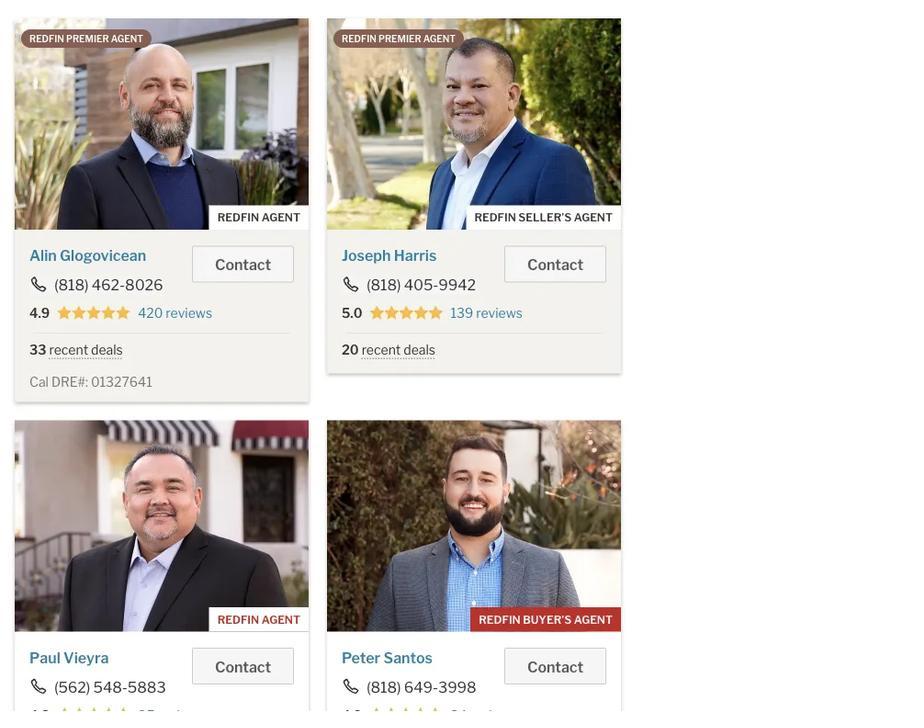 Task type: locate. For each thing, give the bounding box(es) containing it.
0 horizontal spatial deals
[[91, 342, 123, 358]]

1 horizontal spatial reviews
[[476, 306, 523, 321]]

1 premier from the left
[[66, 34, 109, 45]]

contact for 3998
[[528, 658, 584, 676]]

rating 4.8 out of 5 element
[[57, 707, 131, 712]]

139 reviews
[[451, 306, 523, 321]]

420
[[138, 306, 163, 321]]

recent
[[49, 342, 88, 358], [362, 342, 401, 358]]

deals for 462-
[[91, 342, 123, 358]]

0 vertical spatial redfin agent
[[218, 211, 301, 224]]

agent
[[111, 34, 143, 45], [423, 34, 456, 45], [262, 211, 301, 224], [574, 211, 613, 224], [262, 613, 301, 627], [574, 613, 613, 627]]

(818) 462-8026
[[54, 276, 163, 294]]

0 vertical spatial rating 4.9 out of 5 element
[[57, 305, 131, 322]]

(818) 405-9942
[[367, 276, 476, 294]]

1 vertical spatial rating 4.9 out of 5 element
[[370, 707, 443, 712]]

redfin premier agent
[[29, 34, 143, 45], [342, 34, 456, 45]]

0 horizontal spatial redfin premier agent
[[29, 34, 143, 45]]

548-
[[93, 678, 128, 696]]

33
[[29, 342, 46, 358]]

1 horizontal spatial premier
[[379, 34, 422, 45]]

2 reviews from the left
[[476, 306, 523, 321]]

deals up 01327641
[[91, 342, 123, 358]]

contact button for (818) 462-8026
[[192, 246, 294, 283]]

recent right 33
[[49, 342, 88, 358]]

contact for 5883
[[215, 658, 271, 676]]

4.9
[[29, 306, 50, 321]]

paul
[[29, 649, 60, 667]]

(818) for (818) 405-9942
[[367, 276, 401, 294]]

1 horizontal spatial deals
[[404, 342, 436, 358]]

1 recent from the left
[[49, 342, 88, 358]]

1 horizontal spatial rating 4.9 out of 5 element
[[370, 707, 443, 712]]

photo of alin glogovicean image
[[15, 18, 309, 230]]

(818) down alin glogovicean link
[[54, 276, 89, 294]]

recent right the 20
[[362, 342, 401, 358]]

joseph harris link
[[342, 247, 437, 265]]

1 horizontal spatial redfin premier agent
[[342, 34, 456, 45]]

0 horizontal spatial rating 4.9 out of 5 element
[[57, 305, 131, 322]]

0 horizontal spatial recent
[[49, 342, 88, 358]]

139
[[451, 306, 474, 321]]

(818) 649-3998 button
[[342, 678, 478, 696]]

reviews right 139
[[476, 306, 523, 321]]

redfin buyer's agent
[[479, 613, 613, 627]]

contact button for (818) 649-3998
[[505, 648, 607, 685]]

2 redfin premier agent from the left
[[342, 34, 456, 45]]

(818)
[[54, 276, 89, 294], [367, 276, 401, 294], [367, 678, 401, 696]]

contact
[[215, 256, 271, 274], [528, 256, 584, 274], [215, 658, 271, 676], [528, 658, 584, 676]]

redfin agent
[[218, 211, 301, 224], [218, 613, 301, 627]]

462-
[[92, 276, 125, 294]]

(818) down peter santos link
[[367, 678, 401, 696]]

redfin premier agent for harris
[[342, 34, 456, 45]]

(818) for (818) 462-8026
[[54, 276, 89, 294]]

(818) 649-3998
[[367, 678, 477, 696]]

(562)
[[54, 678, 90, 696]]

(818) 462-8026 button
[[29, 276, 164, 294]]

rating 4.9 out of 5 element down (818) 462-8026 button
[[57, 305, 131, 322]]

2 recent from the left
[[362, 342, 401, 358]]

0 horizontal spatial premier
[[66, 34, 109, 45]]

contact button for (562) 548-5883
[[192, 648, 294, 685]]

recent for (818) 405-9942
[[362, 342, 401, 358]]

photo of joseph harris image
[[327, 18, 621, 230]]

1 deals from the left
[[91, 342, 123, 358]]

1 vertical spatial redfin agent
[[218, 613, 301, 627]]

contact for 8026
[[215, 256, 271, 274]]

0 horizontal spatial reviews
[[166, 306, 212, 321]]

2 premier from the left
[[379, 34, 422, 45]]

santos
[[384, 649, 433, 667]]

8026
[[125, 276, 163, 294]]

(818) 405-9942 button
[[342, 276, 477, 294]]

20
[[342, 342, 359, 358]]

1 redfin premier agent from the left
[[29, 34, 143, 45]]

deals down rating 5.0 out of 5 element
[[404, 342, 436, 358]]

1 reviews from the left
[[166, 306, 212, 321]]

33 recent deals
[[29, 342, 123, 358]]

649-
[[404, 678, 439, 696]]

2 deals from the left
[[404, 342, 436, 358]]

premier for glogovicean
[[66, 34, 109, 45]]

deals
[[91, 342, 123, 358], [404, 342, 436, 358]]

premier
[[66, 34, 109, 45], [379, 34, 422, 45]]

paul vieyra
[[29, 649, 109, 667]]

reviews right 420 at the top of page
[[166, 306, 212, 321]]

reviews
[[166, 306, 212, 321], [476, 306, 523, 321]]

1 horizontal spatial recent
[[362, 342, 401, 358]]

(818) down the joseph harris
[[367, 276, 401, 294]]

cal dre#: 01327641
[[29, 374, 152, 390]]

redfin
[[29, 34, 64, 45], [342, 34, 377, 45], [218, 211, 259, 224], [475, 211, 517, 224], [218, 613, 259, 627], [479, 613, 521, 627]]

rating 4.9 out of 5 element down the (818) 649-3998 button
[[370, 707, 443, 712]]

peter santos link
[[342, 649, 433, 667]]

contact button
[[192, 246, 294, 283], [505, 246, 607, 283], [192, 648, 294, 685], [505, 648, 607, 685]]

redfin seller's agent
[[475, 211, 613, 224]]

rating 4.9 out of 5 element
[[57, 305, 131, 322], [370, 707, 443, 712]]



Task type: vqa. For each thing, say whether or not it's contained in the screenshot.
Harris
yes



Task type: describe. For each thing, give the bounding box(es) containing it.
9942
[[439, 276, 476, 294]]

cal
[[29, 374, 49, 390]]

photo of peter santos image
[[327, 421, 621, 632]]

joseph
[[342, 247, 391, 265]]

deals for 405-
[[404, 342, 436, 358]]

buyer's
[[523, 613, 572, 627]]

peter santos
[[342, 649, 433, 667]]

01327641
[[91, 374, 152, 390]]

alin glogovicean
[[29, 247, 146, 265]]

alin
[[29, 247, 57, 265]]

reviews for 8026
[[166, 306, 212, 321]]

contact button for (818) 405-9942
[[505, 246, 607, 283]]

premier for harris
[[379, 34, 422, 45]]

seller's
[[519, 211, 572, 224]]

5883
[[128, 678, 166, 696]]

recent for (818) 462-8026
[[49, 342, 88, 358]]

joseph harris
[[342, 247, 437, 265]]

rating 5.0 out of 5 element
[[370, 305, 444, 322]]

2 redfin agent from the top
[[218, 613, 301, 627]]

(818) for (818) 649-3998
[[367, 678, 401, 696]]

420 reviews
[[138, 306, 212, 321]]

glogovicean
[[60, 247, 146, 265]]

rating 4.9 out of 5 element for 462-
[[57, 305, 131, 322]]

photo of paul vieyra image
[[15, 421, 309, 632]]

5.0
[[342, 306, 363, 321]]

rating 4.9 out of 5 element for 649-
[[370, 707, 443, 712]]

reviews for 9942
[[476, 306, 523, 321]]

contact for 9942
[[528, 256, 584, 274]]

harris
[[394, 247, 437, 265]]

1 redfin agent from the top
[[218, 211, 301, 224]]

redfin premier agent for glogovicean
[[29, 34, 143, 45]]

dre#:
[[51, 374, 88, 390]]

peter
[[342, 649, 381, 667]]

vieyra
[[64, 649, 109, 667]]

(562) 548-5883
[[54, 678, 166, 696]]

405-
[[404, 276, 439, 294]]

20 recent deals
[[342, 342, 436, 358]]

(562) 548-5883 button
[[29, 678, 167, 696]]

paul vieyra link
[[29, 649, 109, 667]]

alin glogovicean link
[[29, 247, 146, 265]]

3998
[[439, 678, 477, 696]]



